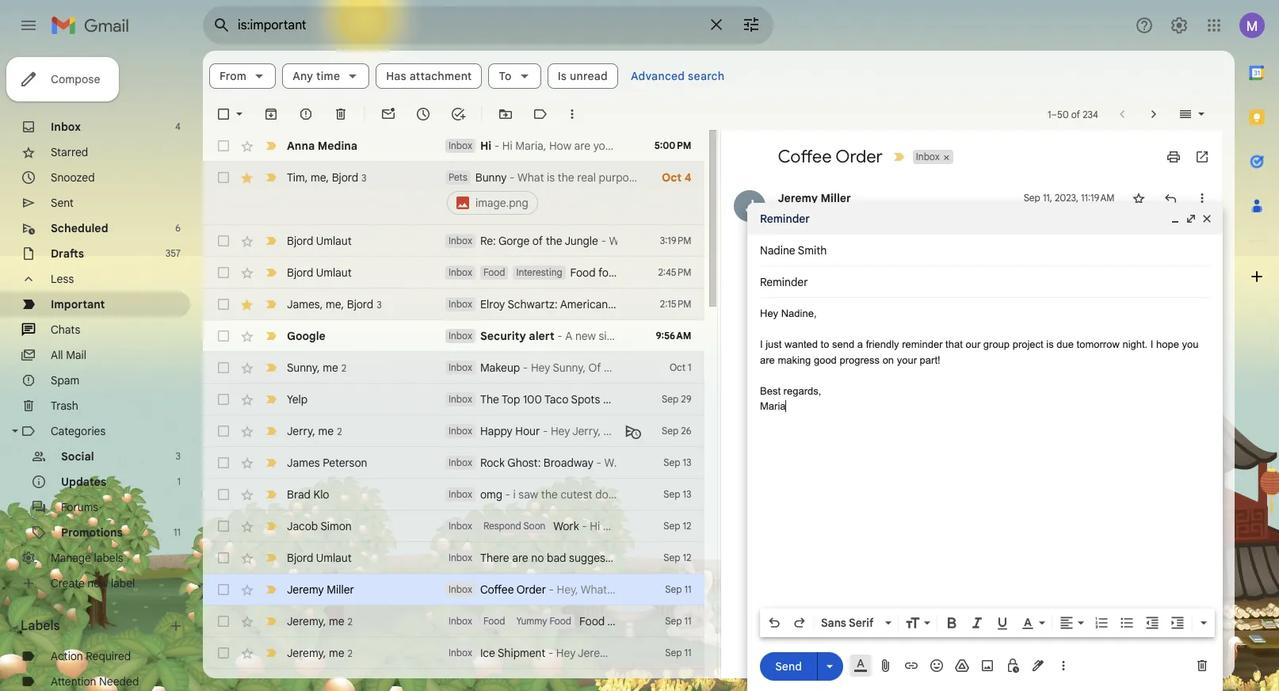 Task type: locate. For each thing, give the bounding box(es) containing it.
numbered list ‪(⌘⇧7)‬ image
[[1094, 615, 1110, 631]]

1 sep 12 from the top
[[664, 520, 692, 532]]

bjord umlaut right the important mainly because it was sent directly to you. switch
[[287, 234, 352, 248]]

0 vertical spatial bjord umlaut
[[287, 234, 352, 248]]

important according to google magic. switch left "yelp"
[[263, 392, 279, 407]]

1 horizontal spatial you
[[1182, 338, 1199, 350]]

just
[[766, 338, 782, 350]]

soon
[[523, 520, 546, 532]]

0 horizontal spatial 1
[[177, 476, 181, 487]]

0 horizontal spatial coffee
[[480, 583, 514, 597]]

bjord umlaut
[[287, 234, 352, 248], [287, 266, 352, 280], [287, 551, 352, 565]]

ican
[[807, 208, 826, 220]]

important mainly because you often read messages with this label. switch for james
[[263, 296, 279, 312]]

is
[[805, 261, 812, 273], [1047, 338, 1054, 350]]

1 vertical spatial your
[[897, 354, 917, 366]]

0 horizontal spatial i
[[760, 338, 763, 350]]

me for elroy schwartz: american comedy and television writer.
[[326, 297, 341, 311]]

2 vertical spatial umlaut
[[316, 551, 352, 565]]

None checkbox
[[216, 487, 231, 503], [216, 518, 231, 534], [216, 550, 231, 566], [216, 582, 231, 598], [216, 614, 231, 629], [216, 487, 231, 503], [216, 518, 231, 534], [216, 550, 231, 566], [216, 582, 231, 598], [216, 614, 231, 629]]

important mainly because you often read messages with this label. switch left "tim"
[[263, 170, 279, 185]]

you right hope
[[1182, 338, 1199, 350]]

1 vertical spatial 13
[[683, 488, 692, 500]]

trash
[[51, 399, 78, 413]]

brad
[[287, 487, 311, 502]]

oct 4
[[662, 170, 692, 185]]

1 vertical spatial sep 11
[[665, 615, 692, 627]]

how
[[549, 139, 572, 153]]

inbox button
[[913, 150, 941, 164]]

jerry
[[287, 424, 313, 438]]

1 horizontal spatial hi
[[502, 139, 513, 153]]

sep 11, 2023, 11:19 am
[[1024, 192, 1115, 204]]

yummy food
[[516, 615, 572, 627]]

3 umlaut from the top
[[316, 551, 352, 565]]

2 james from the top
[[287, 456, 320, 470]]

0 vertical spatial your
[[815, 261, 835, 273]]

2 sep 12 from the top
[[664, 552, 692, 564]]

archive image
[[263, 106, 279, 122]]

of inside row
[[533, 234, 543, 248]]

james up the brad
[[287, 456, 320, 470]]

0 vertical spatial james
[[287, 297, 320, 311]]

sep 13 for saw
[[664, 488, 692, 500]]

sep 26
[[662, 425, 692, 437]]

1 jeremy , me 2 from the top
[[287, 614, 353, 628]]

drafts link
[[51, 247, 84, 261]]

0 horizontal spatial to
[[778, 208, 787, 220]]

1 inside labels navigation
[[177, 476, 181, 487]]

None checkbox
[[216, 645, 231, 661], [216, 677, 231, 691], [216, 645, 231, 661], [216, 677, 231, 691]]

1 horizontal spatial order
[[836, 146, 883, 167]]

1 anna from the left
[[287, 139, 315, 153]]

me for ice shipment
[[329, 646, 344, 660]]

1 vertical spatial to
[[821, 338, 829, 350]]

order inside row
[[517, 583, 546, 597]]

main menu image
[[19, 16, 38, 35]]

bjord
[[332, 170, 358, 184], [287, 234, 313, 248], [287, 266, 313, 280], [347, 297, 373, 311], [287, 551, 313, 565]]

1 horizontal spatial i
[[1151, 338, 1154, 350]]

0 horizontal spatial 3
[[176, 450, 181, 462]]

inbox for hi
[[449, 140, 472, 151]]

coffee order main content
[[203, 51, 1235, 691]]

inbox for the
[[449, 393, 472, 405]]

2:15 pm
[[660, 298, 692, 310]]

all mail link
[[51, 348, 86, 362]]

progress
[[840, 354, 880, 366]]

has
[[386, 69, 407, 83]]

None search field
[[203, 6, 774, 44]]

1 vertical spatial 1
[[688, 361, 692, 373]]

10 row from the top
[[203, 447, 704, 479]]

13 right other
[[683, 488, 692, 500]]

social link
[[61, 449, 94, 464]]

umlaut for there are no bad suggestions...
[[316, 551, 352, 565]]

8 row from the top
[[203, 384, 704, 415]]

0 vertical spatial oct
[[662, 170, 682, 185]]

1 horizontal spatial to
[[821, 338, 829, 350]]

3 inside tim , me , bjord 3
[[362, 172, 367, 183]]

Subject field
[[760, 274, 1210, 290]]

food left the "trucks" on the bottom
[[579, 614, 605, 629]]

jerry , me 2
[[287, 424, 342, 438]]

italic ‪(⌘i)‬ image
[[969, 615, 985, 631]]

13 row from the top
[[203, 542, 704, 574]]

1 horizontal spatial coffee
[[778, 146, 832, 167]]

1 important mainly because you often read messages with this label. switch from the top
[[263, 170, 279, 185]]

1 horizontal spatial is
[[1047, 338, 1054, 350]]

7 important according to google magic. switch from the top
[[263, 455, 279, 471]]

1 vertical spatial james
[[287, 456, 320, 470]]

advanced
[[631, 69, 685, 83]]

elroy
[[480, 297, 505, 312]]

due
[[1057, 338, 1074, 350]]

0 vertical spatial 4
[[175, 120, 181, 132]]

for
[[598, 266, 613, 280]]

1 horizontal spatial miller
[[821, 191, 851, 205]]

1 row from the top
[[203, 130, 705, 162]]

- right broadway
[[596, 456, 602, 470]]

4 inside labels navigation
[[175, 120, 181, 132]]

updates link
[[61, 475, 106, 489]]

16 row from the top
[[203, 637, 704, 669]]

that
[[946, 338, 963, 350]]

, for row containing jerry
[[313, 424, 315, 438]]

6 row from the top
[[203, 320, 704, 352]]

1 vertical spatial coffee
[[480, 583, 514, 597]]

11 row from the top
[[203, 479, 704, 510]]

you
[[593, 139, 612, 153], [1182, 338, 1199, 350]]

0 horizontal spatial miller
[[327, 583, 354, 597]]

bjord for re: gorge of the jungle
[[287, 234, 313, 248]]

security
[[480, 329, 526, 343]]

pop out image
[[1185, 212, 1198, 225]]

inbox for omg
[[449, 488, 472, 500]]

1 vertical spatial you
[[1182, 338, 1199, 350]]

0 vertical spatial 1
[[1048, 108, 1051, 120]]

0 horizontal spatial of
[[533, 234, 543, 248]]

0 vertical spatial order
[[836, 146, 883, 167]]

hope
[[1156, 338, 1179, 350]]

13
[[683, 457, 692, 468], [683, 488, 692, 500]]

umlaut right the important mainly because it was sent directly to you. switch
[[316, 234, 352, 248]]

image.png
[[476, 196, 528, 210]]

1 bjord umlaut from the top
[[287, 234, 352, 248]]

bjord umlaut for re: gorge of the jungle
[[287, 234, 352, 248]]

2 hi from the left
[[502, 139, 513, 153]]

has scheduled message image
[[625, 423, 641, 439]]

1 vertical spatial sep 12
[[664, 552, 692, 564]]

inbox inside inbox there are no bad suggestions...
[[449, 552, 472, 564]]

inbox inside inbox ice shipment -
[[449, 647, 472, 659]]

3 for james
[[377, 298, 382, 310]]

5 row from the top
[[203, 289, 757, 320]]

3 important according to google magic. switch from the top
[[263, 328, 279, 344]]

here
[[622, 392, 645, 407]]

bjord umlaut down jacob simon
[[287, 551, 352, 565]]

0 vertical spatial 3
[[362, 172, 367, 183]]

send
[[775, 659, 802, 673]]

what is your coffee order?
[[778, 261, 899, 273]]

important mainly because you often read messages with this label. switch left james , me , bjord 3
[[263, 296, 279, 312]]

2 inside sunny , me 2
[[341, 362, 347, 374]]

sep 12 for work
[[664, 520, 692, 532]]

inbox inside 'inbox the top 100 taco spots are here'
[[449, 393, 472, 405]]

2 vertical spatial 3
[[176, 450, 181, 462]]

is down smith
[[805, 261, 812, 273]]

1 vertical spatial oct
[[670, 361, 686, 373]]

1 important according to google magic. switch from the top
[[263, 138, 279, 154]]

miller down simon
[[327, 583, 354, 597]]

3 sep 11 from the top
[[665, 647, 692, 659]]

serif
[[849, 616, 874, 630]]

2 13 from the top
[[683, 488, 692, 500]]

google
[[287, 329, 326, 343]]

14 row from the top
[[203, 574, 704, 606]]

coffee up to me , ican
[[778, 146, 832, 167]]

2 horizontal spatial 3
[[377, 298, 382, 310]]

1 james from the top
[[287, 297, 320, 311]]

0 horizontal spatial hi
[[480, 139, 492, 153]]

umlaut up james , me , bjord 3
[[316, 266, 352, 280]]

coffee inside row
[[480, 583, 514, 597]]

order left inbox button
[[836, 146, 883, 167]]

0 horizontal spatial your
[[815, 261, 835, 273]]

1 vertical spatial 4
[[685, 170, 692, 185]]

night.
[[1123, 338, 1148, 350]]

advanced search options image
[[736, 9, 767, 40]]

2 umlaut from the top
[[316, 266, 352, 280]]

2 important mainly because you often read messages with this label. switch from the top
[[263, 296, 279, 312]]

search
[[688, 69, 725, 83]]

12 for there are no bad suggestions...
[[683, 552, 692, 564]]

snoozed link
[[51, 170, 95, 185]]

2 bjord umlaut from the top
[[287, 266, 352, 280]]

0 vertical spatial to
[[778, 208, 787, 220]]

create new label
[[51, 576, 135, 591]]

anna up "tim"
[[287, 139, 315, 153]]

forums link
[[61, 500, 98, 514]]

labels navigation
[[0, 51, 203, 691]]

2 horizontal spatial 1
[[1048, 108, 1051, 120]]

the right dog
[[618, 487, 635, 502]]

- right makeup
[[523, 361, 528, 375]]

cell inside row
[[445, 170, 649, 217]]

1 vertical spatial bjord umlaut
[[287, 266, 352, 280]]

1 13 from the top
[[683, 457, 692, 468]]

unread
[[570, 69, 608, 83]]

0 horizontal spatial jeremy miller
[[287, 583, 354, 597]]

jeremy , me 2 for food trucks
[[287, 614, 353, 628]]

hi left the maria,
[[502, 139, 513, 153]]

is left due
[[1047, 338, 1054, 350]]

2 vertical spatial sep 11
[[665, 647, 692, 659]]

important according to google magic. switch for google
[[263, 328, 279, 344]]

cell containing bunny
[[445, 170, 649, 217]]

, for row containing sunny
[[317, 360, 320, 375]]

17 row from the top
[[203, 669, 704, 691]]

0 horizontal spatial order
[[517, 583, 546, 597]]

are left no
[[512, 551, 528, 565]]

important according to google magic. switch down the important mainly because it was sent directly to you. switch
[[263, 265, 279, 281]]

to up good
[[821, 338, 829, 350]]

to
[[778, 208, 787, 220], [821, 338, 829, 350]]

doing?
[[614, 139, 649, 153]]

29
[[681, 393, 692, 405]]

me
[[311, 170, 326, 184], [789, 208, 803, 220], [326, 297, 341, 311], [323, 360, 338, 375], [318, 424, 334, 438], [329, 614, 344, 628], [329, 646, 344, 660]]

you left doing? at the top of page
[[593, 139, 612, 153]]

hi up "pets bunny -"
[[480, 139, 492, 153]]

compose button
[[6, 57, 119, 101]]

anna right the "best,"
[[680, 139, 705, 153]]

1 sep 11 from the top
[[665, 583, 692, 595]]

1 vertical spatial sep 13
[[664, 488, 692, 500]]

james for james , me , bjord 3
[[287, 297, 320, 311]]

0 vertical spatial sep 13
[[664, 457, 692, 468]]

inbox inside "inbox happy hour -"
[[449, 425, 472, 437]]

best regards, maria
[[760, 385, 821, 412]]

your down smith
[[815, 261, 835, 273]]

1 vertical spatial miller
[[327, 583, 354, 597]]

to up hey, at the top right of the page
[[778, 208, 787, 220]]

i left hope
[[1151, 338, 1154, 350]]

1 horizontal spatial 4
[[685, 170, 692, 185]]

miller up ican
[[821, 191, 851, 205]]

important according to google magic. switch left google
[[263, 328, 279, 344]]

,
[[305, 170, 308, 184], [326, 170, 329, 184], [803, 208, 805, 220], [320, 297, 323, 311], [341, 297, 344, 311], [317, 360, 320, 375], [313, 424, 315, 438], [323, 614, 326, 628], [323, 646, 326, 660]]

1 hi from the left
[[480, 139, 492, 153]]

0 vertical spatial sep 11
[[665, 583, 692, 595]]

gmail image
[[51, 10, 137, 41]]

jeremy , me 2 for ice shipment
[[287, 646, 353, 660]]

2 sep 11 from the top
[[665, 615, 692, 627]]

, for third row from the bottom of the coffee order main content
[[323, 614, 326, 628]]

james up google
[[287, 297, 320, 311]]

insert files using drive image
[[954, 658, 970, 674]]

1 sep 13 from the top
[[664, 457, 692, 468]]

happy
[[480, 424, 513, 438]]

add to tasks image
[[450, 106, 466, 122]]

0 vertical spatial important mainly because you often read messages with this label. switch
[[263, 170, 279, 185]]

labels heading
[[21, 618, 168, 634]]

oct down 5:00 pm
[[662, 170, 682, 185]]

2 inside jerry , me 2
[[337, 425, 342, 437]]

1 vertical spatial 12
[[683, 552, 692, 564]]

there
[[480, 551, 509, 565]]

thought
[[615, 266, 657, 280]]

1 vertical spatial is
[[1047, 338, 1054, 350]]

categories
[[51, 424, 106, 438]]

0 vertical spatial 12
[[683, 520, 692, 532]]

0 horizontal spatial anna
[[287, 139, 315, 153]]

0 vertical spatial jeremy miller
[[778, 191, 851, 205]]

0 vertical spatial of
[[1071, 108, 1080, 120]]

12 row from the top
[[203, 510, 704, 542]]

inbox for ice
[[449, 647, 472, 659]]

older image
[[1146, 106, 1162, 122]]

1 horizontal spatial 3
[[362, 172, 367, 183]]

0 vertical spatial 13
[[683, 457, 692, 468]]

umlaut for re: gorge of the jungle
[[316, 234, 352, 248]]

2 vertical spatial 1
[[177, 476, 181, 487]]

rock
[[480, 456, 505, 470]]

inbox for happy
[[449, 425, 472, 437]]

3 inside labels navigation
[[176, 450, 181, 462]]

anna
[[287, 139, 315, 153], [680, 139, 705, 153]]

discard draft ‪(⌘⇧d)‬ image
[[1195, 658, 1210, 674]]

mon, sep 11, 2023, 10:39 am element
[[665, 677, 692, 691]]

important according to google magic. switch left jerry
[[263, 423, 279, 439]]

12
[[683, 520, 692, 532], [683, 552, 692, 564]]

0 horizontal spatial 4
[[175, 120, 181, 132]]

delete image
[[333, 106, 349, 122]]

inbox inside inbox security alert -
[[449, 330, 472, 342]]

1 umlaut from the top
[[316, 234, 352, 248]]

2 important according to google magic. switch from the top
[[263, 265, 279, 281]]

50
[[1057, 108, 1069, 120]]

food right yummy
[[550, 615, 572, 627]]

inbox inside inbox coffee order -
[[449, 583, 472, 595]]

1 vertical spatial umlaut
[[316, 266, 352, 280]]

1 12 from the top
[[683, 520, 692, 532]]

inbox inside inbox hi - hi maria, how are you doing? best, anna
[[449, 140, 472, 151]]

sep
[[1024, 192, 1041, 204], [662, 393, 679, 405], [662, 425, 679, 437], [664, 457, 680, 468], [664, 488, 680, 500], [664, 520, 680, 532], [664, 552, 680, 564], [665, 583, 682, 595], [665, 615, 682, 627], [665, 647, 682, 659]]

oct for oct 1
[[670, 361, 686, 373]]

send button
[[760, 652, 817, 680]]

0 horizontal spatial you
[[593, 139, 612, 153]]

1 horizontal spatial 1
[[688, 361, 692, 373]]

important according to google magic. switch left sunny on the left
[[263, 360, 279, 376]]

9 row from the top
[[203, 415, 704, 447]]

1 vertical spatial order
[[517, 583, 546, 597]]

part!
[[920, 354, 941, 366]]

0 vertical spatial umlaut
[[316, 234, 352, 248]]

1 horizontal spatial anna
[[680, 139, 705, 153]]

1 vertical spatial 3
[[377, 298, 382, 310]]

important mainly because you often read messages with this label. switch
[[263, 170, 279, 185], [263, 296, 279, 312]]

settings image
[[1170, 16, 1189, 35]]

2 sep 13 from the top
[[664, 488, 692, 500]]

row containing brad klo
[[203, 479, 704, 510]]

cell
[[445, 170, 649, 217]]

order up yummy
[[517, 583, 546, 597]]

0 vertical spatial jeremy , me 2
[[287, 614, 353, 628]]

1 vertical spatial important mainly because you often read messages with this label. switch
[[263, 296, 279, 312]]

your right on
[[897, 354, 917, 366]]

row containing yelp
[[203, 384, 704, 415]]

indent more ‪(⌘])‬ image
[[1170, 615, 1186, 631]]

0 vertical spatial you
[[593, 139, 612, 153]]

order
[[836, 146, 883, 167], [517, 583, 546, 597]]

food down re:
[[483, 266, 505, 278]]

inbox happy hour -
[[449, 424, 551, 438]]

1 horizontal spatial of
[[1071, 108, 1080, 120]]

3 bjord umlaut from the top
[[287, 551, 352, 565]]

Search mail text field
[[238, 17, 698, 33]]

1 vertical spatial jeremy miller
[[287, 583, 354, 597]]

of right gorge
[[533, 234, 543, 248]]

-
[[494, 139, 500, 153], [510, 170, 515, 185], [601, 234, 606, 248], [557, 329, 562, 343], [523, 361, 528, 375], [543, 424, 548, 438], [596, 456, 602, 470], [505, 487, 510, 502], [582, 519, 587, 533], [549, 583, 554, 597], [548, 646, 553, 660]]

coffee down there
[[480, 583, 514, 597]]

on
[[883, 354, 894, 366]]

sep 11 for food trucks
[[665, 615, 692, 627]]

inbox for re:
[[449, 235, 472, 247]]

promotions link
[[61, 526, 123, 540]]

2 12 from the top
[[683, 552, 692, 564]]

jacob
[[287, 519, 318, 533]]

12 for work
[[683, 520, 692, 532]]

inbox inside inbox re: gorge of the jungle -
[[449, 235, 472, 247]]

2 for makeup
[[341, 362, 347, 374]]

best
[[760, 385, 781, 397]]

234
[[1083, 108, 1099, 120]]

spam
[[51, 373, 80, 388]]

attention needed link
[[51, 675, 139, 689]]

26
[[681, 425, 692, 437]]

tomorrow
[[1077, 338, 1120, 350]]

sep 12
[[664, 520, 692, 532], [664, 552, 692, 564]]

indent less ‪(⌘[)‬ image
[[1145, 615, 1160, 631]]

1 i from the left
[[760, 338, 763, 350]]

0 horizontal spatial is
[[805, 261, 812, 273]]

your inside i just wanted to send a friendly reminder that our group project is due tomorrow night. i hope you are making good progress on your part!
[[897, 354, 917, 366]]

0 vertical spatial sep 12
[[664, 520, 692, 532]]

inbox inside inbox omg - i saw the cutest dog the other day
[[449, 488, 472, 500]]

toggle confidential mode image
[[1005, 658, 1021, 674]]

are right the how
[[574, 139, 591, 153]]

2 row from the top
[[203, 162, 704, 225]]

has attachment
[[386, 69, 472, 83]]

row
[[203, 130, 705, 162], [203, 162, 704, 225], [203, 225, 704, 257], [203, 257, 704, 289], [203, 289, 757, 320], [203, 320, 704, 352], [203, 352, 704, 384], [203, 384, 704, 415], [203, 415, 704, 447], [203, 447, 704, 479], [203, 479, 704, 510], [203, 510, 704, 542], [203, 542, 704, 574], [203, 574, 704, 606], [203, 606, 704, 637], [203, 637, 704, 669], [203, 669, 704, 691]]

oct for oct 4
[[662, 170, 682, 185]]

jeremy miller down jacob simon
[[287, 583, 354, 597]]

5 important according to google magic. switch from the top
[[263, 392, 279, 407]]

2 vertical spatial bjord umlaut
[[287, 551, 352, 565]]

jeremy miller inside row
[[287, 583, 354, 597]]

important according to google magic. switch down the archive 'icon'
[[263, 138, 279, 154]]

re:
[[480, 234, 496, 248]]

row containing james
[[203, 289, 757, 320]]

7 row from the top
[[203, 352, 704, 384]]

1 for 1
[[177, 476, 181, 487]]

food left for
[[570, 266, 596, 280]]

sep inside cell
[[1024, 192, 1041, 204]]

bjord umlaut up james , me , bjord 3
[[287, 266, 352, 280]]

jeremy miller up ican
[[778, 191, 851, 205]]

important according to google magic. switch left 'james peterson' on the left of page
[[263, 455, 279, 471]]

bjord for there are no bad suggestions...
[[287, 551, 313, 565]]

1 horizontal spatial jeremy miller
[[778, 191, 851, 205]]

important according to google magic. switch
[[263, 138, 279, 154], [263, 265, 279, 281], [263, 328, 279, 344], [263, 360, 279, 376], [263, 392, 279, 407], [263, 423, 279, 439], [263, 455, 279, 471]]

close image
[[1201, 212, 1214, 225]]

inbox for elroy
[[449, 298, 472, 310]]

inbox inside inbox elroy schwartz: american comedy and television writer.
[[449, 298, 472, 310]]

inbox inside inbox rock ghost: broadway -
[[449, 457, 472, 468]]

umlaut for food for thought
[[316, 266, 352, 280]]

tab list
[[1235, 51, 1279, 634]]

are
[[574, 139, 591, 153], [760, 354, 775, 366], [603, 392, 619, 407], [512, 551, 528, 565]]

important mainly because you often read messages with this label. switch for tim
[[263, 170, 279, 185]]

inbox for rock
[[449, 457, 472, 468]]

are down just
[[760, 354, 775, 366]]

1 vertical spatial jeremy , me 2
[[287, 646, 353, 660]]

umlaut down simon
[[316, 551, 352, 565]]

1 vertical spatial of
[[533, 234, 543, 248]]

0 vertical spatial is
[[805, 261, 812, 273]]

food down inbox coffee order -
[[483, 615, 505, 627]]

best,
[[651, 139, 677, 153]]

oct up the sep 29
[[670, 361, 686, 373]]

inbox inside inbox makeup -
[[449, 361, 472, 373]]

row containing jeremy miller
[[203, 574, 704, 606]]

Message Body text field
[[760, 306, 1210, 604]]

the right saw
[[541, 487, 558, 502]]

3 inside james , me , bjord 3
[[377, 298, 382, 310]]

1 horizontal spatial your
[[897, 354, 917, 366]]

2 jeremy , me 2 from the top
[[287, 646, 353, 660]]

snooze image
[[415, 106, 431, 122]]

of right 50
[[1071, 108, 1080, 120]]

report spam image
[[298, 106, 314, 122]]

1 50 of 234
[[1048, 108, 1099, 120]]

inbox inside button
[[916, 151, 940, 162]]

i left just
[[760, 338, 763, 350]]

you inside i just wanted to send a friendly reminder that our group project is due tomorrow night. i hope you are making good progress on your part!
[[1182, 338, 1199, 350]]

bold ‪(⌘b)‬ image
[[944, 615, 960, 631]]

send
[[832, 338, 855, 350]]

13 down 26
[[683, 457, 692, 468]]

is inside coffee order main content
[[805, 261, 812, 273]]

support image
[[1135, 16, 1154, 35]]

suggestions...
[[569, 551, 639, 565]]



Task type: vqa. For each thing, say whether or not it's contained in the screenshot.


Task type: describe. For each thing, give the bounding box(es) containing it.
, for 16th row
[[323, 646, 326, 660]]

hey nadine,
[[760, 308, 817, 319]]

to inside coffee order main content
[[778, 208, 787, 220]]

forums
[[61, 500, 98, 514]]

anna medina
[[287, 139, 358, 153]]

- left i
[[505, 487, 510, 502]]

inbox inside labels navigation
[[51, 120, 81, 134]]

bjord umlaut for there are no bad suggestions...
[[287, 551, 352, 565]]

6 important according to google magic. switch from the top
[[263, 423, 279, 439]]

redo ‪(⌘y)‬ image
[[792, 615, 808, 631]]

sunny
[[287, 360, 317, 375]]

insert link ‪(⌘k)‬ image
[[904, 658, 919, 674]]

attach files image
[[878, 658, 894, 674]]

james for james peterson
[[287, 456, 320, 470]]

friendly
[[866, 338, 899, 350]]

snoozed
[[51, 170, 95, 185]]

4 inside row
[[685, 170, 692, 185]]

more options image
[[1059, 658, 1068, 674]]

important according to google magic. switch for james peterson
[[263, 455, 279, 471]]

sans serif option
[[818, 615, 882, 631]]

you inside coffee order main content
[[593, 139, 612, 153]]

inbox elroy schwartz: american comedy and television writer.
[[449, 297, 757, 312]]

cutest
[[561, 487, 593, 502]]

inbox for makeup
[[449, 361, 472, 373]]

hour
[[515, 424, 540, 438]]

insert signature image
[[1030, 658, 1046, 674]]

spam link
[[51, 373, 80, 388]]

row containing jacob simon
[[203, 510, 704, 542]]

the left 'jungle'
[[546, 234, 563, 248]]

inbox link
[[51, 120, 81, 134]]

coffee order
[[778, 146, 883, 167]]

1 for 1 50 of 234
[[1048, 108, 1051, 120]]

mail
[[66, 348, 86, 362]]

interesting
[[516, 266, 562, 278]]

6
[[175, 222, 181, 234]]

important according to google magic. switch for anna medina
[[263, 138, 279, 154]]

row containing tim
[[203, 162, 704, 225]]

coffee
[[838, 261, 866, 273]]

sep 12 for there are no bad suggestions...
[[664, 552, 692, 564]]

sep 11 for ice shipment
[[665, 647, 692, 659]]

all
[[51, 348, 63, 362]]

important mainly because it was sent directly to you. switch
[[263, 233, 279, 249]]

schwartz:
[[508, 297, 558, 312]]

updates
[[61, 475, 106, 489]]

attachment
[[410, 69, 472, 83]]

more send options image
[[822, 658, 838, 674]]

nadine,
[[781, 308, 817, 319]]

2 anna from the left
[[680, 139, 705, 153]]

not starred image
[[1131, 190, 1147, 206]]

inbox makeup -
[[449, 361, 531, 375]]

bjord for food for thought
[[287, 266, 313, 280]]

minimize image
[[1169, 212, 1182, 225]]

row containing james peterson
[[203, 447, 704, 479]]

food for thought
[[570, 266, 657, 280]]

pets
[[449, 171, 467, 183]]

- right work
[[582, 519, 587, 533]]

inbox hi - hi maria, how are you doing? best, anna
[[449, 139, 705, 153]]

11:19 am
[[1081, 192, 1115, 204]]

taco
[[544, 392, 569, 407]]

less
[[51, 272, 74, 286]]

scheduled link
[[51, 221, 108, 235]]

2 for ice
[[348, 647, 353, 659]]

regards,
[[778, 292, 820, 304]]

are left here
[[603, 392, 619, 407]]

broadway
[[544, 456, 594, 470]]

sans serif
[[821, 616, 874, 630]]

action required link
[[51, 649, 131, 663]]

bjord umlaut for food for thought
[[287, 266, 352, 280]]

row containing anna medina
[[203, 130, 705, 162]]

comedy
[[611, 297, 651, 312]]

row containing jerry
[[203, 415, 704, 447]]

all mail
[[51, 348, 86, 362]]

hey,
[[778, 230, 801, 242]]

- right shipment
[[548, 646, 553, 660]]

more formatting options image
[[1196, 615, 1212, 631]]

work -
[[554, 519, 590, 533]]

me for makeup
[[323, 360, 338, 375]]

important according to google magic. switch for yelp
[[263, 392, 279, 407]]

important according to google magic. switch for bjord umlaut
[[263, 265, 279, 281]]

sep 13 for -
[[664, 457, 692, 468]]

simon
[[321, 519, 352, 533]]

is
[[558, 69, 567, 83]]

categories link
[[51, 424, 106, 438]]

1 inside row
[[688, 361, 692, 373]]

peterson
[[323, 456, 367, 470]]

order?
[[869, 261, 899, 273]]

starred
[[51, 145, 88, 159]]

- right 'jungle'
[[601, 234, 606, 248]]

labels
[[94, 551, 123, 565]]

undo ‪(⌘z)‬ image
[[766, 615, 782, 631]]

4 row from the top
[[203, 257, 704, 289]]

manage labels
[[51, 551, 123, 565]]

is unread button
[[547, 63, 618, 89]]

4 important according to google magic. switch from the top
[[263, 360, 279, 376]]

Not starred checkbox
[[1131, 190, 1147, 206]]

manage labels link
[[51, 551, 123, 565]]

15 row from the top
[[203, 606, 704, 637]]

me for food trucks
[[329, 614, 344, 628]]

reminder dialog
[[747, 203, 1223, 691]]

underline ‪(⌘u)‬ image
[[995, 616, 1011, 632]]

insert emoji ‪(⌘⇧2)‬ image
[[929, 658, 945, 674]]

other
[[637, 487, 665, 502]]

- up bunny at the left of the page
[[494, 139, 500, 153]]

9:56 am
[[656, 330, 692, 342]]

alert
[[529, 329, 555, 343]]

inbox for there
[[449, 552, 472, 564]]

create new label link
[[51, 576, 135, 591]]

- right hour
[[543, 424, 548, 438]]

toggle split pane mode image
[[1178, 106, 1194, 122]]

promotions
[[61, 526, 123, 540]]

3:19 pm
[[660, 235, 692, 247]]

is inside i just wanted to send a friendly reminder that our group project is due tomorrow night. i hope you are making good progress on your part!
[[1047, 338, 1054, 350]]

insert photo image
[[980, 658, 996, 674]]

me for happy hour
[[318, 424, 334, 438]]

advanced search button
[[625, 62, 731, 90]]

13 for saw
[[683, 488, 692, 500]]

action required
[[51, 649, 131, 663]]

clear search image
[[701, 9, 732, 40]]

sep 29
[[662, 393, 692, 405]]

to inside i just wanted to send a friendly reminder that our group project is due tomorrow night. i hope you are making good progress on your part!
[[821, 338, 829, 350]]

row containing sunny
[[203, 352, 704, 384]]

regards, jeremy
[[778, 292, 820, 319]]

i
[[513, 487, 516, 502]]

2 i from the left
[[1151, 338, 1154, 350]]

, for row containing james
[[320, 297, 323, 311]]

inbox for coffee
[[449, 583, 472, 595]]

needed
[[99, 675, 139, 689]]

regards,
[[784, 385, 821, 397]]

writer.
[[726, 297, 757, 312]]

bunny
[[475, 170, 507, 185]]

respond soon
[[483, 520, 546, 532]]

your inside coffee order main content
[[815, 261, 835, 273]]

yelp
[[287, 392, 308, 407]]

bulleted list ‪(⌘⇧8)‬ image
[[1119, 615, 1135, 631]]

3 for tim
[[362, 172, 367, 183]]

3 row from the top
[[203, 225, 704, 257]]

miller inside row
[[327, 583, 354, 597]]

357
[[165, 247, 181, 259]]

search mail image
[[208, 11, 236, 40]]

sep 11, 2023, 11:19 am cell
[[1024, 190, 1115, 206]]

11 inside labels navigation
[[174, 526, 181, 538]]

row containing google
[[203, 320, 704, 352]]

- down 'bad'
[[549, 583, 554, 597]]

formatting options toolbar
[[760, 609, 1215, 637]]

bad
[[547, 551, 566, 565]]

2 for happy
[[337, 425, 342, 437]]

compose
[[51, 72, 100, 86]]

hey
[[760, 308, 778, 319]]

project
[[1013, 338, 1044, 350]]

are inside i just wanted to send a friendly reminder that our group project is due tomorrow night. i hope you are making good progress on your part!
[[760, 354, 775, 366]]

has attachment button
[[376, 63, 482, 89]]

saw
[[519, 487, 538, 502]]

group
[[984, 338, 1010, 350]]

13 for -
[[683, 457, 692, 468]]

action
[[51, 649, 83, 663]]

0 vertical spatial miller
[[821, 191, 851, 205]]

- right alert
[[557, 329, 562, 343]]

- right bunny at the left of the page
[[510, 170, 515, 185]]

, for row containing tim
[[305, 170, 308, 184]]

0 vertical spatial coffee
[[778, 146, 832, 167]]

respond
[[483, 520, 521, 532]]

jeremy inside regards, jeremy
[[778, 307, 812, 319]]

inbox for security
[[449, 330, 472, 342]]

pets bunny -
[[449, 170, 518, 185]]

medina
[[318, 139, 358, 153]]

chats
[[51, 323, 80, 337]]

scheduled
[[51, 221, 108, 235]]

attention
[[51, 675, 96, 689]]

tim , me , bjord 3
[[287, 170, 367, 184]]



